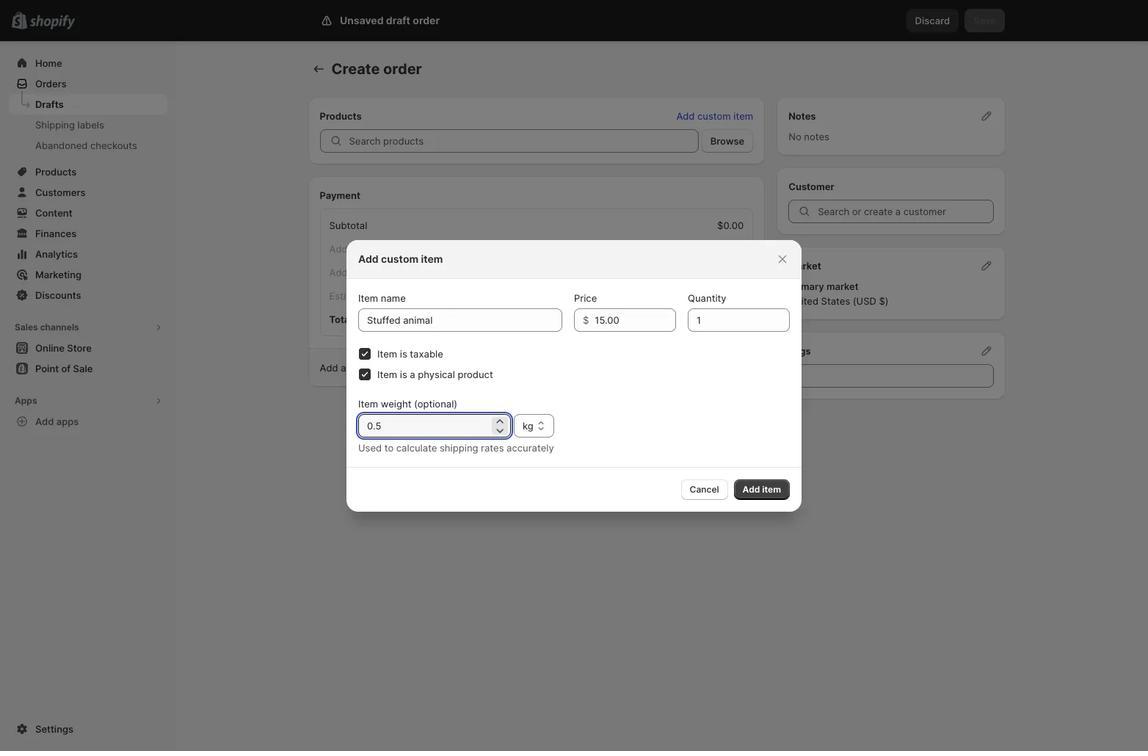 Task type: vqa. For each thing, say whether or not it's contained in the screenshot.
topmost order
yes



Task type: locate. For each thing, give the bounding box(es) containing it.
cancel
[[690, 484, 719, 495]]

create
[[332, 60, 380, 78]]

1 horizontal spatial item
[[734, 110, 754, 122]]

0 vertical spatial is
[[400, 348, 407, 359]]

1 vertical spatial to
[[385, 442, 394, 453]]

2 vertical spatial item
[[762, 484, 781, 495]]

item for item is a physical product
[[377, 368, 397, 380]]

discounts
[[35, 289, 81, 301]]

1 horizontal spatial product
[[458, 368, 493, 380]]

item weight (optional)
[[358, 398, 458, 409]]

item
[[734, 110, 754, 122], [421, 252, 443, 265], [762, 484, 781, 495]]

shipping
[[440, 442, 478, 453]]

0 horizontal spatial custom
[[381, 252, 419, 265]]

1 vertical spatial item
[[421, 252, 443, 265]]

product down the 'item is taxable'
[[349, 362, 384, 374]]

apps
[[56, 416, 79, 427]]

0 vertical spatial add custom item
[[677, 110, 754, 122]]

item left name
[[358, 292, 378, 304]]

view
[[485, 362, 506, 374]]

0 vertical spatial custom
[[698, 110, 731, 122]]

product inside add custom item dialog
[[458, 368, 493, 380]]

add a product to calculate total and view payment options.
[[320, 362, 587, 374]]

add apps button
[[9, 411, 167, 432]]

Item weight (optional) number field
[[358, 414, 489, 437]]

$0.00
[[718, 220, 744, 231], [718, 267, 744, 278], [718, 290, 744, 302]]

1 is from the top
[[400, 348, 407, 359]]

1 $0.00 from the top
[[718, 220, 744, 231]]

item for item name
[[358, 292, 378, 304]]

2 is from the top
[[400, 368, 407, 380]]

order right draft
[[413, 14, 440, 26]]

is
[[400, 348, 407, 359], [400, 368, 407, 380]]

1 vertical spatial custom
[[381, 252, 419, 265]]

checkouts
[[90, 140, 137, 151]]

add
[[677, 110, 695, 122], [358, 252, 379, 265], [320, 362, 338, 374], [35, 416, 54, 427], [743, 484, 760, 495]]

0 horizontal spatial add custom item
[[358, 252, 443, 265]]

to
[[387, 362, 396, 374], [385, 442, 394, 453]]

0 horizontal spatial product
[[349, 362, 384, 374]]

1 vertical spatial order
[[383, 60, 422, 78]]

apps button
[[9, 391, 167, 411]]

a
[[341, 362, 346, 374], [410, 368, 415, 380]]

0 horizontal spatial item
[[421, 252, 443, 265]]

search
[[417, 15, 448, 26]]

add custom item dialog
[[0, 240, 1149, 512]]

to right "used"
[[385, 442, 394, 453]]

add custom item up name
[[358, 252, 443, 265]]

item for item weight (optional)
[[358, 398, 378, 409]]

(optional)
[[414, 398, 458, 409]]

add custom item up browse button
[[677, 110, 754, 122]]

3 $0.00 from the top
[[718, 290, 744, 302]]

calculate
[[399, 362, 440, 374], [396, 442, 437, 453]]

sales
[[15, 322, 38, 333]]

used
[[358, 442, 382, 453]]

home
[[35, 57, 62, 69]]

taxable
[[410, 348, 443, 359]]

abandoned checkouts link
[[9, 135, 167, 156]]

0 vertical spatial $0.00
[[718, 220, 744, 231]]

search button
[[393, 9, 745, 32]]

shipping labels link
[[9, 115, 167, 135]]

order
[[413, 14, 440, 26], [383, 60, 422, 78]]

item left taxable
[[377, 348, 397, 359]]

1 vertical spatial calculate
[[396, 442, 437, 453]]

add apps
[[35, 416, 79, 427]]

and
[[465, 362, 482, 374]]

item
[[358, 292, 378, 304], [377, 348, 397, 359], [377, 368, 397, 380], [358, 398, 378, 409]]

notes
[[789, 110, 816, 122]]

1 horizontal spatial add custom item
[[677, 110, 754, 122]]

sales channels
[[15, 322, 79, 333]]

custom up name
[[381, 252, 419, 265]]

item up browse button
[[734, 110, 754, 122]]

item right cancel
[[762, 484, 781, 495]]

item left the weight
[[358, 398, 378, 409]]

order right create
[[383, 60, 422, 78]]

calculate down taxable
[[399, 362, 440, 374]]

channels
[[40, 322, 79, 333]]

cancel button
[[681, 479, 728, 500]]

1 vertical spatial is
[[400, 368, 407, 380]]

1 vertical spatial add custom item
[[358, 252, 443, 265]]

2 vertical spatial $0.00
[[718, 290, 744, 302]]

discard link
[[907, 9, 959, 32]]

to down the 'item is taxable'
[[387, 362, 396, 374]]

item up the weight
[[377, 368, 397, 380]]

Price text field
[[595, 308, 676, 332]]

no notes
[[789, 131, 830, 142]]

is for a
[[400, 368, 407, 380]]

custom
[[698, 110, 731, 122], [381, 252, 419, 265]]

2 horizontal spatial item
[[762, 484, 781, 495]]

add custom item button
[[668, 106, 762, 126]]

orders link
[[9, 73, 167, 94]]

item up item name text field
[[421, 252, 443, 265]]

0 vertical spatial item
[[734, 110, 754, 122]]

item is taxable
[[377, 348, 443, 359]]

kg
[[523, 420, 534, 431]]

custom inside add custom item button
[[698, 110, 731, 122]]

calculate down item weight (optional) number field
[[396, 442, 437, 453]]

primary market united states (usd $)
[[789, 281, 889, 307]]

is down the 'item is taxable'
[[400, 368, 407, 380]]

browse
[[711, 135, 745, 147]]

1 horizontal spatial custom
[[698, 110, 731, 122]]

a down the 'item is taxable'
[[410, 368, 415, 380]]

physical
[[418, 368, 455, 380]]

product
[[349, 362, 384, 374], [458, 368, 493, 380]]

2 $0.00 from the top
[[718, 267, 744, 278]]

item for item is taxable
[[377, 348, 397, 359]]

0 vertical spatial to
[[387, 362, 396, 374]]

notes
[[804, 131, 830, 142]]

item inside add item "button"
[[762, 484, 781, 495]]

add custom item
[[677, 110, 754, 122], [358, 252, 443, 265]]

1 horizontal spatial a
[[410, 368, 415, 380]]

no
[[789, 131, 802, 142]]

0 vertical spatial calculate
[[399, 362, 440, 374]]

custom up browse button
[[698, 110, 731, 122]]

a down total
[[341, 362, 346, 374]]

1 vertical spatial $0.00
[[718, 267, 744, 278]]

name
[[381, 292, 406, 304]]

is left taxable
[[400, 348, 407, 359]]

settings
[[35, 723, 74, 735]]

shipping labels
[[35, 119, 104, 131]]

product right physical
[[458, 368, 493, 380]]



Task type: describe. For each thing, give the bounding box(es) containing it.
item inside add custom item button
[[734, 110, 754, 122]]

item name
[[358, 292, 406, 304]]

products
[[320, 110, 362, 122]]

$)
[[879, 295, 889, 307]]

shopify image
[[30, 15, 75, 30]]

weight
[[381, 398, 412, 409]]

add custom item inside button
[[677, 110, 754, 122]]

rates
[[481, 442, 504, 453]]

customer
[[789, 181, 835, 192]]

abandoned checkouts
[[35, 140, 137, 151]]

drafts
[[35, 98, 64, 110]]

add item
[[743, 484, 781, 495]]

apps
[[15, 395, 37, 406]]

states
[[821, 295, 851, 307]]

is for taxable
[[400, 348, 407, 359]]

Item name text field
[[358, 308, 563, 332]]

item is a physical product
[[377, 368, 493, 380]]

Quantity number field
[[688, 308, 768, 332]]

accurately
[[507, 442, 554, 453]]

market
[[827, 281, 859, 292]]

used to calculate shipping rates accurately
[[358, 442, 554, 453]]

discounts link
[[9, 285, 167, 306]]

to inside dialog
[[385, 442, 394, 453]]

payment
[[509, 362, 548, 374]]

market
[[789, 260, 822, 272]]

calculate inside add custom item dialog
[[396, 442, 437, 453]]

0 vertical spatial order
[[413, 14, 440, 26]]

abandoned
[[35, 140, 88, 151]]

$
[[583, 314, 589, 326]]

subtotal
[[329, 220, 367, 231]]

settings link
[[9, 719, 167, 740]]

shipping
[[35, 119, 75, 131]]

unsaved draft order
[[340, 14, 440, 26]]

drafts link
[[9, 94, 167, 115]]

add custom item inside dialog
[[358, 252, 443, 265]]

labels
[[78, 119, 104, 131]]

total
[[442, 362, 463, 374]]

custom inside add custom item dialog
[[381, 252, 419, 265]]

options.
[[551, 362, 587, 374]]

primary
[[789, 281, 824, 292]]

draft
[[386, 14, 411, 26]]

unsaved
[[340, 14, 384, 26]]

payment
[[320, 189, 361, 201]]

sales channels button
[[9, 317, 167, 338]]

a inside dialog
[[410, 368, 415, 380]]

—
[[461, 267, 471, 278]]

add item button
[[734, 479, 790, 500]]

price
[[574, 292, 597, 304]]

united
[[789, 295, 819, 307]]

browse button
[[702, 129, 754, 153]]

create order
[[332, 60, 422, 78]]

discard
[[916, 15, 950, 26]]

add inside "button"
[[743, 484, 760, 495]]

orders
[[35, 78, 67, 90]]

0 horizontal spatial a
[[341, 362, 346, 374]]

quantity
[[688, 292, 727, 304]]

total
[[329, 314, 353, 325]]

(usd
[[853, 295, 877, 307]]

tags
[[789, 345, 811, 357]]

home link
[[9, 53, 167, 73]]



